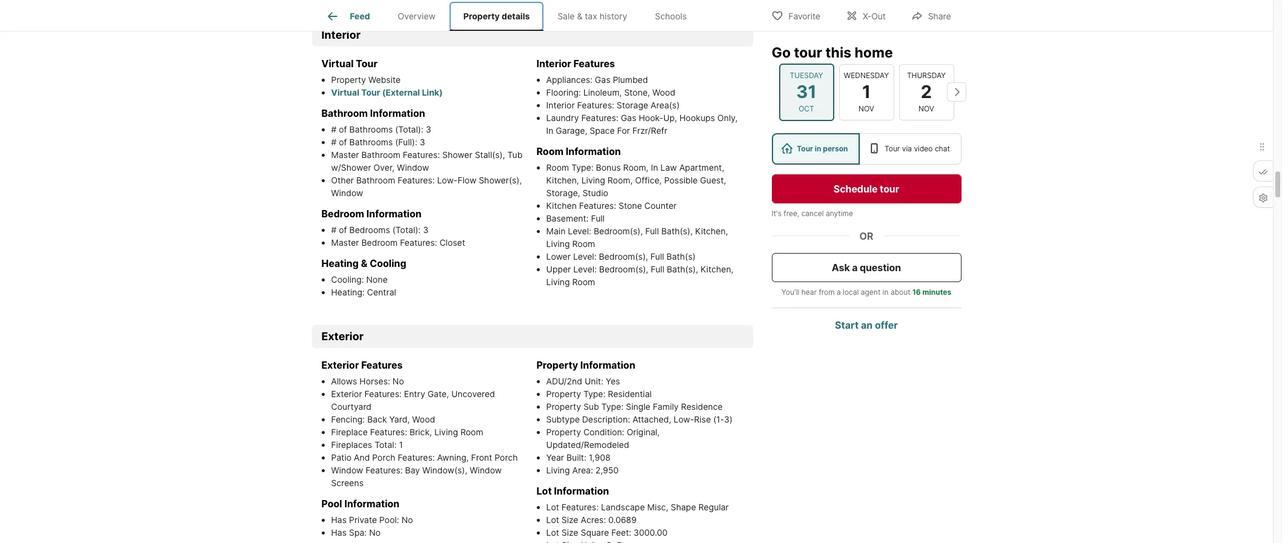 Task type: locate. For each thing, give the bounding box(es) containing it.
exterior up exterior features allows horses: no
[[322, 330, 364, 343]]

nov inside wednesday 1 nov
[[859, 104, 875, 113]]

1 # from the top
[[331, 124, 337, 135]]

property details tab
[[450, 2, 544, 31]]

tour inside "schedule tour" button
[[880, 182, 900, 195]]

3 of from the top
[[339, 225, 347, 235]]

in right the agent
[[883, 287, 889, 296]]

full down counter
[[646, 226, 659, 237]]

screens
[[331, 478, 364, 489]]

window inside shower stall(s), tub w/shower over, window
[[397, 163, 429, 173]]

(total): inside bathroom information # of bathrooms (total): 3 # of bathrooms (full): 3
[[395, 124, 424, 135]]

tour up website
[[356, 58, 378, 70]]

0 vertical spatial low-
[[437, 175, 458, 186]]

of inside bedroom information # of bedrooms (total): 3 master bedroom features: closet
[[339, 225, 347, 235]]

information up yes
[[581, 360, 636, 372]]

1 vertical spatial in
[[883, 287, 889, 296]]

pool
[[322, 498, 342, 511]]

& left tax
[[577, 11, 583, 21]]

1 vertical spatial bedroom(s), full bath(s), kitchen, living room
[[546, 264, 734, 287]]

1 vertical spatial bathrooms
[[349, 137, 393, 147]]

kitchen, inside bonus room, in law apartment, kitchen, living room, office, possible guest, storage, studio
[[546, 175, 579, 186]]

no inside exterior features allows horses: no
[[393, 377, 404, 387]]

1 size from the top
[[562, 515, 579, 526]]

0 vertical spatial #
[[331, 124, 337, 135]]

information up bedrooms
[[367, 208, 422, 220]]

1 down wednesday
[[862, 81, 871, 102]]

tour down website
[[361, 87, 380, 98]]

bathroom down virtual tour (external link) link
[[322, 107, 368, 120]]

# inside bedroom information # of bedrooms (total): 3 master bedroom features: closet
[[331, 225, 337, 235]]

3 up shower stall(s), tub w/shower over, window on the top
[[426, 124, 431, 135]]

full left bath(s) on the top of page
[[651, 252, 664, 262]]

features: down shower stall(s), tub w/shower over, window on the top
[[398, 175, 435, 186]]

1 horizontal spatial &
[[577, 11, 583, 21]]

exterior features:
[[331, 389, 404, 400]]

0 horizontal spatial in
[[815, 144, 822, 153]]

1 vertical spatial gas
[[621, 113, 637, 123]]

& inside the "heating & cooling cooling: none heating: central"
[[361, 258, 368, 270]]

master bathroom features:
[[331, 150, 442, 160]]

1 horizontal spatial low-
[[674, 415, 694, 425]]

& inside tab
[[577, 11, 583, 21]]

has left spa: at the left of the page
[[331, 528, 347, 538]]

2 vertical spatial bathroom
[[356, 175, 395, 186]]

tour left the person on the right top of the page
[[797, 144, 813, 153]]

0 vertical spatial master
[[331, 150, 359, 160]]

information for room
[[566, 146, 621, 158]]

kitchen
[[546, 201, 577, 211]]

2 size from the top
[[562, 528, 579, 538]]

0 horizontal spatial a
[[837, 287, 841, 296]]

1 vertical spatial kitchen,
[[695, 226, 728, 237]]

window up screens
[[331, 466, 363, 476]]

1 vertical spatial bedroom(s),
[[599, 252, 648, 262]]

schools tab
[[641, 2, 701, 31]]

2 vertical spatial exterior
[[331, 389, 362, 400]]

features: left closet
[[400, 238, 437, 248]]

information up private
[[345, 498, 400, 511]]

interior features appliances: gas plumbed flooring: linoleum, stone, wood interior features: storage area(s)
[[537, 58, 680, 110]]

1,908
[[589, 453, 611, 463]]

1 vertical spatial features
[[361, 360, 403, 372]]

1 horizontal spatial gas
[[621, 113, 637, 123]]

gas down storage on the top
[[621, 113, 637, 123]]

1 horizontal spatial a
[[852, 261, 858, 273]]

bath(s), up bath(s) on the top of page
[[662, 226, 693, 237]]

(total): for bedroom information
[[393, 225, 421, 235]]

gas inside interior features appliances: gas plumbed flooring: linoleum, stone, wood interior features: storage area(s)
[[595, 75, 611, 85]]

room down upper level:
[[572, 277, 595, 287]]

level: down basement: full
[[568, 226, 592, 237]]

1 horizontal spatial porch
[[495, 453, 518, 463]]

information inside property information adu/2nd unit: yes property type: residential property sub type: single family residence subtype description: attached, low-rise (1-3)
[[581, 360, 636, 372]]

tour
[[356, 58, 378, 70], [361, 87, 380, 98], [797, 144, 813, 153], [885, 144, 900, 153]]

in down laundry
[[546, 126, 554, 136]]

0 vertical spatial exterior
[[322, 330, 364, 343]]

room down "main level:"
[[572, 239, 595, 249]]

0 vertical spatial bedroom
[[322, 208, 364, 220]]

information for bathroom
[[370, 107, 425, 120]]

0 vertical spatial wood
[[653, 87, 676, 98]]

property left details
[[464, 11, 500, 21]]

2 vertical spatial level:
[[574, 264, 597, 275]]

single
[[626, 402, 651, 412]]

1 horizontal spatial wood
[[653, 87, 676, 98]]

3 # from the top
[[331, 225, 337, 235]]

0 vertical spatial 1
[[862, 81, 871, 102]]

0 vertical spatial has
[[331, 515, 347, 526]]

original, updated/remodeled
[[546, 427, 660, 451]]

1 bedroom(s), full bath(s), kitchen, living room from the top
[[546, 226, 728, 249]]

1 vertical spatial size
[[562, 528, 579, 538]]

1 vertical spatial master
[[331, 238, 359, 248]]

kitchen, for upper level:
[[701, 264, 734, 275]]

0 vertical spatial in
[[815, 144, 822, 153]]

room, down bonus
[[608, 175, 633, 186]]

1 horizontal spatial nov
[[919, 104, 935, 113]]

1 vertical spatial wood
[[412, 415, 435, 425]]

bedroom(s), for main level:
[[594, 226, 643, 237]]

information inside bathroom information # of bathrooms (total): 3 # of bathrooms (full): 3
[[370, 107, 425, 120]]

in inside gas hook-up, hookups only, in garage, space for frzr/refr
[[546, 126, 554, 136]]

tour up tuesday
[[794, 44, 823, 61]]

1 vertical spatial level:
[[573, 252, 597, 262]]

None button
[[779, 63, 834, 121], [839, 64, 894, 120], [899, 64, 954, 120], [779, 63, 834, 121], [839, 64, 894, 120], [899, 64, 954, 120]]

1 horizontal spatial in
[[883, 287, 889, 296]]

bath(s)
[[667, 252, 696, 262]]

subtype
[[546, 415, 580, 425]]

other
[[331, 175, 354, 186]]

bath(s), for main level:
[[662, 226, 693, 237]]

space
[[590, 126, 615, 136]]

2 vertical spatial kitchen,
[[701, 264, 734, 275]]

1 horizontal spatial tour
[[880, 182, 900, 195]]

0 vertical spatial bath(s),
[[662, 226, 693, 237]]

porch right front
[[495, 453, 518, 463]]

1 vertical spatial 1
[[399, 440, 403, 451]]

bath(s), down bath(s) on the top of page
[[667, 264, 698, 275]]

1 vertical spatial bathroom
[[362, 150, 401, 160]]

flow
[[458, 175, 477, 186]]

window
[[397, 163, 429, 173], [331, 188, 363, 198], [331, 466, 363, 476], [470, 466, 502, 476]]

sale
[[558, 11, 575, 21]]

features inside exterior features allows horses: no
[[361, 360, 403, 372]]

(total): inside bedroom information # of bedrooms (total): 3 master bedroom features: closet
[[393, 225, 421, 235]]

cooling:
[[331, 275, 364, 285]]

has
[[331, 515, 347, 526], [331, 528, 347, 538]]

(total): right bedrooms
[[393, 225, 421, 235]]

fencing: back yard, wood fireplace features: brick, living room fireplaces total: 1 patio and porch features: awning, front porch
[[331, 415, 518, 463]]

property inside "virtual tour property website virtual tour (external link)"
[[331, 75, 366, 85]]

local
[[843, 287, 859, 296]]

size left acres:
[[562, 515, 579, 526]]

1 nov from the left
[[859, 104, 875, 113]]

2 vertical spatial bedroom(s),
[[599, 264, 649, 275]]

0 vertical spatial gas
[[595, 75, 611, 85]]

1 horizontal spatial features
[[574, 58, 615, 70]]

0 vertical spatial level:
[[568, 226, 592, 237]]

0 horizontal spatial wood
[[412, 415, 435, 425]]

level: for upper
[[574, 264, 597, 275]]

information for property
[[581, 360, 636, 372]]

shower
[[442, 150, 473, 160]]

2 bathrooms from the top
[[349, 137, 393, 147]]

a right from on the bottom right
[[837, 287, 841, 296]]

it's free, cancel anytime
[[772, 209, 853, 218]]

hook-
[[639, 113, 664, 123]]

1 vertical spatial bath(s),
[[667, 264, 698, 275]]

1 vertical spatial a
[[837, 287, 841, 296]]

fireplace
[[331, 427, 368, 438]]

0 vertical spatial bedroom(s), full bath(s), kitchen, living room
[[546, 226, 728, 249]]

interior
[[322, 28, 361, 41], [537, 58, 571, 70], [546, 100, 575, 110]]

information inside lot information lot features: landscape misc, shape regular lot size acres: 0.0689 lot size square feet: 3000.00
[[554, 486, 609, 498]]

level: up upper level:
[[573, 252, 597, 262]]

you'll hear from a local agent in about 16 minutes
[[782, 287, 952, 296]]

room type:
[[546, 163, 596, 173]]

1 vertical spatial low-
[[674, 415, 694, 425]]

exterior down "allows" at the left
[[331, 389, 362, 400]]

0 vertical spatial (total):
[[395, 124, 424, 135]]

bedrooms
[[349, 225, 390, 235]]

low-flow shower(s), window
[[331, 175, 522, 198]]

bathroom up over,
[[362, 150, 401, 160]]

tab list
[[312, 0, 711, 31]]

nov down 2
[[919, 104, 935, 113]]

bedroom(s), for upper level:
[[599, 264, 649, 275]]

1 of from the top
[[339, 124, 347, 135]]

2 bedroom(s), full bath(s), kitchen, living room from the top
[[546, 264, 734, 287]]

property left website
[[331, 75, 366, 85]]

3 inside bedroom information # of bedrooms (total): 3 master bedroom features: closet
[[423, 225, 429, 235]]

0 vertical spatial bathroom
[[322, 107, 368, 120]]

website
[[368, 75, 401, 85]]

wood inside fencing: back yard, wood fireplace features: brick, living room fireplaces total: 1 patio and porch features: awning, front porch
[[412, 415, 435, 425]]

window up low-flow shower(s), window
[[397, 163, 429, 173]]

tour via video chat option
[[860, 133, 962, 164]]

cooling
[[370, 258, 406, 270]]

counter
[[645, 201, 677, 211]]

3
[[426, 124, 431, 135], [420, 137, 425, 147], [423, 225, 429, 235]]

main
[[546, 226, 566, 237]]

0 vertical spatial of
[[339, 124, 347, 135]]

low- down residence
[[674, 415, 694, 425]]

virtual up bathroom information # of bathrooms (total): 3 # of bathrooms (full): 3
[[331, 87, 359, 98]]

bedroom(s),
[[594, 226, 643, 237], [599, 252, 648, 262], [599, 264, 649, 275]]

feed link
[[326, 9, 370, 24]]

an
[[861, 319, 873, 331]]

bedroom up bedrooms
[[322, 208, 364, 220]]

exterior up "allows" at the left
[[322, 360, 359, 372]]

only,
[[718, 113, 738, 123]]

0 vertical spatial &
[[577, 11, 583, 21]]

bathroom for master
[[362, 150, 401, 160]]

# for bedroom
[[331, 225, 337, 235]]

1 vertical spatial 3
[[420, 137, 425, 147]]

0 vertical spatial a
[[852, 261, 858, 273]]

porch down total:
[[372, 453, 395, 463]]

0 vertical spatial 3
[[426, 124, 431, 135]]

interior down the feed link
[[322, 28, 361, 41]]

2 master from the top
[[331, 238, 359, 248]]

living down upper
[[546, 277, 570, 287]]

bay
[[405, 466, 420, 476]]

no right spa: at the left of the page
[[369, 528, 381, 538]]

features inside interior features appliances: gas plumbed flooring: linoleum, stone, wood interior features: storage area(s)
[[574, 58, 615, 70]]

in left the person on the right top of the page
[[815, 144, 822, 153]]

bathroom
[[322, 107, 368, 120], [362, 150, 401, 160], [356, 175, 395, 186]]

x-out
[[863, 11, 886, 21]]

3 for bathroom information
[[426, 124, 431, 135]]

0 vertical spatial bedroom(s),
[[594, 226, 643, 237]]

features: down linoleum,
[[577, 100, 615, 110]]

window down front
[[470, 466, 502, 476]]

bathrooms
[[349, 124, 393, 135], [349, 137, 393, 147]]

nov for 2
[[919, 104, 935, 113]]

entry gate, uncovered courtyard
[[331, 389, 495, 412]]

interior up laundry
[[546, 100, 575, 110]]

area(s)
[[651, 100, 680, 110]]

0 vertical spatial tour
[[794, 44, 823, 61]]

features: up total:
[[370, 427, 407, 438]]

residential
[[608, 389, 652, 400]]

window(s),
[[422, 466, 468, 476]]

1 horizontal spatial in
[[651, 163, 658, 173]]

1 vertical spatial &
[[361, 258, 368, 270]]

low- down shower
[[437, 175, 458, 186]]

0 horizontal spatial nov
[[859, 104, 875, 113]]

allows
[[331, 377, 357, 387]]

living right brick,
[[435, 427, 458, 438]]

0 vertical spatial features
[[574, 58, 615, 70]]

bathroom information # of bathrooms (total): 3 # of bathrooms (full): 3
[[322, 107, 431, 147]]

size left square
[[562, 528, 579, 538]]

2 vertical spatial #
[[331, 225, 337, 235]]

features up horses:
[[361, 360, 403, 372]]

2 vertical spatial 3
[[423, 225, 429, 235]]

tour
[[794, 44, 823, 61], [880, 182, 900, 195]]

3 right '(full):'
[[420, 137, 425, 147]]

1 vertical spatial #
[[331, 137, 337, 147]]

upper level:
[[546, 264, 599, 275]]

master up heating
[[331, 238, 359, 248]]

2 nov from the left
[[919, 104, 935, 113]]

other bathroom features:
[[331, 175, 437, 186]]

living inside bonus room, in law apartment, kitchen, living room, office, possible guest, storage, studio
[[582, 175, 605, 186]]

virtual down the feed link
[[322, 58, 354, 70]]

bedroom down bedrooms
[[362, 238, 398, 248]]

1 vertical spatial (total):
[[393, 225, 421, 235]]

1 vertical spatial has
[[331, 528, 347, 538]]

1 vertical spatial interior
[[537, 58, 571, 70]]

in up office,
[[651, 163, 658, 173]]

bedroom(s), full bath(s), kitchen, living room
[[546, 226, 728, 249], [546, 264, 734, 287]]

information inside bedroom information # of bedrooms (total): 3 master bedroom features: closet
[[367, 208, 422, 220]]

1 vertical spatial bedroom
[[362, 238, 398, 248]]

information down area:
[[554, 486, 609, 498]]

storage,
[[546, 188, 580, 198]]

year built: 1,908 living area: 2,950
[[546, 453, 619, 476]]

(total):
[[395, 124, 424, 135], [393, 225, 421, 235]]

window inside 'bay window(s), window screens'
[[470, 466, 502, 476]]

gas up linoleum,
[[595, 75, 611, 85]]

1 horizontal spatial 1
[[862, 81, 871, 102]]

hookups
[[680, 113, 715, 123]]

heating & cooling cooling: none heating: central
[[322, 258, 406, 298]]

0 horizontal spatial &
[[361, 258, 368, 270]]

porch
[[372, 453, 395, 463], [495, 453, 518, 463]]

guest,
[[700, 175, 726, 186]]

wood up brick,
[[412, 415, 435, 425]]

0 vertical spatial interior
[[322, 28, 361, 41]]

information up bonus
[[566, 146, 621, 158]]

thursday 2 nov
[[907, 71, 946, 113]]

patio
[[331, 453, 352, 463]]

tour for schedule
[[880, 182, 900, 195]]

nov down wednesday
[[859, 104, 875, 113]]

2 vertical spatial interior
[[546, 100, 575, 110]]

1 vertical spatial of
[[339, 137, 347, 147]]

no right pool:
[[402, 515, 413, 526]]

exterior inside exterior features allows horses: no
[[322, 360, 359, 372]]

bathroom down over,
[[356, 175, 395, 186]]

0 horizontal spatial gas
[[595, 75, 611, 85]]

3 down low-flow shower(s), window
[[423, 225, 429, 235]]

3000.00
[[634, 528, 668, 538]]

tour in person option
[[772, 133, 860, 164]]

room up front
[[461, 427, 483, 438]]

bonus room, in law apartment, kitchen, living room, office, possible guest, storage, studio
[[546, 163, 726, 198]]

1 has from the top
[[331, 515, 347, 526]]

living down year
[[546, 466, 570, 476]]

0 vertical spatial kitchen,
[[546, 175, 579, 186]]

features: up acres:
[[562, 503, 599, 513]]

(1-
[[714, 415, 724, 425]]

1 vertical spatial tour
[[880, 182, 900, 195]]

0 horizontal spatial features
[[361, 360, 403, 372]]

yes
[[606, 377, 620, 387]]

a right ask
[[852, 261, 858, 273]]

3 for bedroom information
[[423, 225, 429, 235]]

0 vertical spatial in
[[546, 126, 554, 136]]

thursday
[[907, 71, 946, 80]]

no right horses:
[[393, 377, 404, 387]]

0 vertical spatial bathrooms
[[349, 124, 393, 135]]

of
[[339, 124, 347, 135], [339, 137, 347, 147], [339, 225, 347, 235]]

bedroom(s), down lower level: bedroom(s), full bath(s) in the top of the page
[[599, 264, 649, 275]]

type: down unit:
[[584, 389, 606, 400]]

0 horizontal spatial low-
[[437, 175, 458, 186]]

room, up office,
[[623, 163, 649, 173]]

gas inside gas hook-up, hookups only, in garage, space for frzr/refr
[[621, 113, 637, 123]]

level: right upper
[[574, 264, 597, 275]]

list box
[[772, 133, 962, 164]]

features for exterior
[[361, 360, 403, 372]]

31
[[797, 81, 817, 102]]

ask a question
[[832, 261, 901, 273]]

0 horizontal spatial porch
[[372, 453, 395, 463]]

exterior for exterior
[[322, 330, 364, 343]]

bedroom(s), up lower level: bedroom(s), full bath(s) in the top of the page
[[594, 226, 643, 237]]

1 vertical spatial exterior
[[322, 360, 359, 372]]

low- inside low-flow shower(s), window
[[437, 175, 458, 186]]

information inside pool information has private pool: no has spa: no
[[345, 498, 400, 511]]

year
[[546, 453, 564, 463]]

sale & tax history tab
[[544, 2, 641, 31]]

0 vertical spatial size
[[562, 515, 579, 526]]

interior up appliances:
[[537, 58, 571, 70]]

0 horizontal spatial tour
[[794, 44, 823, 61]]

tour right schedule in the right of the page
[[880, 182, 900, 195]]

pool:
[[379, 515, 399, 526]]

plumbed
[[613, 75, 648, 85]]

wood inside interior features appliances: gas plumbed flooring: linoleum, stone, wood interior features: storage area(s)
[[653, 87, 676, 98]]

bedroom(s), full bath(s), kitchen, living room down lower level: bedroom(s), full bath(s) in the top of the page
[[546, 264, 734, 287]]

ask
[[832, 261, 850, 273]]

16
[[913, 287, 921, 296]]

tour left via
[[885, 144, 900, 153]]

features up appliances:
[[574, 58, 615, 70]]

0 vertical spatial room,
[[623, 163, 649, 173]]

(total): up '(full):'
[[395, 124, 424, 135]]

& up none
[[361, 258, 368, 270]]

tub
[[508, 150, 523, 160]]

in inside option
[[815, 144, 822, 153]]

yard,
[[389, 415, 410, 425]]

master inside bedroom information # of bedrooms (total): 3 master bedroom features: closet
[[331, 238, 359, 248]]

nov inside thursday 2 nov
[[919, 104, 935, 113]]

0 vertical spatial no
[[393, 377, 404, 387]]

bedroom(s), down stone
[[599, 252, 648, 262]]

2 vertical spatial of
[[339, 225, 347, 235]]

question
[[860, 261, 901, 273]]

property up subtype at the left bottom
[[546, 402, 581, 412]]

1 vertical spatial in
[[651, 163, 658, 173]]

2
[[921, 81, 932, 102]]

type: up description:
[[602, 402, 624, 412]]

0 vertical spatial type:
[[572, 163, 594, 173]]

start
[[835, 319, 859, 331]]

in inside bonus room, in law apartment, kitchen, living room, office, possible guest, storage, studio
[[651, 163, 658, 173]]

property up the adu/2nd
[[537, 360, 578, 372]]

tour in person
[[797, 144, 848, 153]]

0 horizontal spatial 1
[[399, 440, 403, 451]]

0 horizontal spatial in
[[546, 126, 554, 136]]

wednesday 1 nov
[[844, 71, 889, 113]]

bath(s),
[[662, 226, 693, 237], [667, 264, 698, 275]]

1 right total:
[[399, 440, 403, 451]]



Task type: describe. For each thing, give the bounding box(es) containing it.
bay window(s), window screens
[[331, 466, 502, 489]]

# for bathroom
[[331, 124, 337, 135]]

frzr/refr
[[633, 126, 668, 136]]

full down the kitchen features: stone counter
[[591, 214, 605, 224]]

details
[[502, 11, 530, 21]]

central
[[367, 287, 396, 298]]

list box containing tour in person
[[772, 133, 962, 164]]

living inside fencing: back yard, wood fireplace features: brick, living room fireplaces total: 1 patio and porch features: awning, front porch
[[435, 427, 458, 438]]

2 vertical spatial type:
[[602, 402, 624, 412]]

features: inside lot information lot features: landscape misc, shape regular lot size acres: 0.0689 lot size square feet: 3000.00
[[562, 503, 599, 513]]

x-out button
[[836, 3, 896, 28]]

feet:
[[612, 528, 632, 538]]

1 vertical spatial type:
[[584, 389, 606, 400]]

residence
[[681, 402, 723, 412]]

sale & tax history
[[558, 11, 627, 21]]

1 porch from the left
[[372, 453, 395, 463]]

offer
[[875, 319, 898, 331]]

bedroom(s), full bath(s), kitchen, living room for upper level:
[[546, 264, 734, 287]]

information for pool
[[345, 498, 400, 511]]

unit:
[[585, 377, 604, 387]]

total:
[[375, 440, 397, 451]]

tour for go
[[794, 44, 823, 61]]

storage
[[617, 100, 648, 110]]

features for interior
[[574, 58, 615, 70]]

& for cooling
[[361, 258, 368, 270]]

spa:
[[349, 528, 367, 538]]

2 vertical spatial no
[[369, 528, 381, 538]]

back
[[367, 415, 387, 425]]

of for bathroom
[[339, 124, 347, 135]]

window features:
[[331, 466, 405, 476]]

1 vertical spatial no
[[402, 515, 413, 526]]

features: inside bedroom information # of bedrooms (total): 3 master bedroom features: closet
[[400, 238, 437, 248]]

private
[[349, 515, 377, 526]]

1 vertical spatial room,
[[608, 175, 633, 186]]

a inside button
[[852, 261, 858, 273]]

area:
[[572, 466, 593, 476]]

room up storage,
[[546, 163, 569, 173]]

exterior for exterior features allows horses: no
[[322, 360, 359, 372]]

free,
[[784, 209, 800, 218]]

law
[[661, 163, 677, 173]]

sub
[[584, 402, 599, 412]]

kitchen features: stone counter
[[546, 201, 677, 211]]

virtual tour (external link) link
[[331, 87, 443, 98]]

flooring:
[[546, 87, 581, 98]]

full down lower level: bedroom(s), full bath(s) in the top of the page
[[651, 264, 665, 275]]

w/shower
[[331, 163, 371, 173]]

fencing:
[[331, 415, 365, 425]]

2 porch from the left
[[495, 453, 518, 463]]

overview tab
[[384, 2, 450, 31]]

(full):
[[395, 137, 417, 147]]

from
[[819, 287, 835, 296]]

condition:
[[584, 427, 625, 438]]

information for bedroom
[[367, 208, 422, 220]]

description:
[[582, 415, 630, 425]]

interior for interior
[[322, 28, 361, 41]]

minutes
[[923, 287, 952, 296]]

features: up space
[[582, 113, 619, 123]]

1 vertical spatial virtual
[[331, 87, 359, 98]]

2 # from the top
[[331, 137, 337, 147]]

bath(s), for upper level:
[[667, 264, 698, 275]]

up,
[[664, 113, 677, 123]]

linoleum,
[[584, 87, 622, 98]]

agent
[[861, 287, 881, 296]]

shape
[[671, 503, 696, 513]]

lower
[[546, 252, 571, 262]]

bathroom inside bathroom information # of bathrooms (total): 3 # of bathrooms (full): 3
[[322, 107, 368, 120]]

schedule tour
[[834, 182, 900, 195]]

information for lot
[[554, 486, 609, 498]]

stone
[[619, 201, 642, 211]]

tour inside option
[[797, 144, 813, 153]]

1 inside fencing: back yard, wood fireplace features: brick, living room fireplaces total: 1 patio and porch features: awning, front porch
[[399, 440, 403, 451]]

built:
[[567, 453, 587, 463]]

0.0689
[[609, 515, 637, 526]]

property inside tab
[[464, 11, 500, 21]]

go tour this home
[[772, 44, 893, 61]]

property down subtype at the left bottom
[[546, 427, 581, 438]]

kitchen, for main level:
[[695, 226, 728, 237]]

room inside fencing: back yard, wood fireplace features: brick, living room fireplaces total: 1 patio and porch features: awning, front porch
[[461, 427, 483, 438]]

level: for lower
[[573, 252, 597, 262]]

stall(s),
[[475, 150, 505, 160]]

2 has from the top
[[331, 528, 347, 538]]

bathroom for other
[[356, 175, 395, 186]]

1 inside wednesday 1 nov
[[862, 81, 871, 102]]

features: down horses:
[[365, 389, 402, 400]]

& for tax
[[577, 11, 583, 21]]

over,
[[374, 163, 395, 173]]

bedroom(s), full bath(s), kitchen, living room for main level:
[[546, 226, 728, 249]]

shower(s),
[[479, 175, 522, 186]]

1 master from the top
[[331, 150, 359, 160]]

heating
[[322, 258, 359, 270]]

room up room type:
[[537, 146, 564, 158]]

start an offer link
[[835, 319, 898, 331]]

tuesday 31 oct
[[790, 71, 823, 113]]

shower stall(s), tub w/shower over, window
[[331, 150, 523, 173]]

schools
[[655, 11, 687, 21]]

2 of from the top
[[339, 137, 347, 147]]

low- inside property information adu/2nd unit: yes property type: residential property sub type: single family residence subtype description: attached, low-rise (1-3)
[[674, 415, 694, 425]]

cancel
[[802, 209, 824, 218]]

level: for main
[[568, 226, 592, 237]]

link)
[[422, 87, 443, 98]]

rise
[[694, 415, 711, 425]]

garage,
[[556, 126, 588, 136]]

features: down '(full):'
[[403, 150, 440, 160]]

awning,
[[437, 453, 469, 463]]

via
[[902, 144, 912, 153]]

nov for 1
[[859, 104, 875, 113]]

video
[[914, 144, 933, 153]]

1 bathrooms from the top
[[349, 124, 393, 135]]

favorite
[[789, 11, 821, 21]]

overview
[[398, 11, 436, 21]]

exterior features allows horses: no
[[322, 360, 404, 387]]

start an offer
[[835, 319, 898, 331]]

closet
[[440, 238, 465, 248]]

uncovered
[[452, 389, 495, 400]]

square
[[581, 528, 609, 538]]

(total): for bathroom information
[[395, 124, 424, 135]]

tour inside 'option'
[[885, 144, 900, 153]]

property down the adu/2nd
[[546, 389, 581, 400]]

for
[[617, 126, 630, 136]]

interior for interior features appliances: gas plumbed flooring: linoleum, stone, wood interior features: storage area(s)
[[537, 58, 571, 70]]

tab list containing feed
[[312, 0, 711, 31]]

exterior for exterior features:
[[331, 389, 362, 400]]

virtual tour property website virtual tour (external link)
[[322, 58, 443, 98]]

next image
[[947, 82, 966, 102]]

features: inside interior features appliances: gas plumbed flooring: linoleum, stone, wood interior features: storage area(s)
[[577, 100, 615, 110]]

features: down studio
[[579, 201, 616, 211]]

fireplaces
[[331, 440, 372, 451]]

living up lower
[[546, 239, 570, 249]]

schedule
[[834, 182, 878, 195]]

features: up bay
[[398, 453, 435, 463]]

updated/remodeled
[[546, 440, 629, 451]]

0 vertical spatial virtual
[[322, 58, 354, 70]]

none
[[366, 275, 388, 285]]

tax
[[585, 11, 598, 21]]

living inside year built: 1,908 living area: 2,950
[[546, 466, 570, 476]]

features: down total:
[[366, 466, 403, 476]]

of for bedroom
[[339, 225, 347, 235]]

window inside low-flow shower(s), window
[[331, 188, 363, 198]]

gate,
[[428, 389, 449, 400]]



Task type: vqa. For each thing, say whether or not it's contained in the screenshot.


